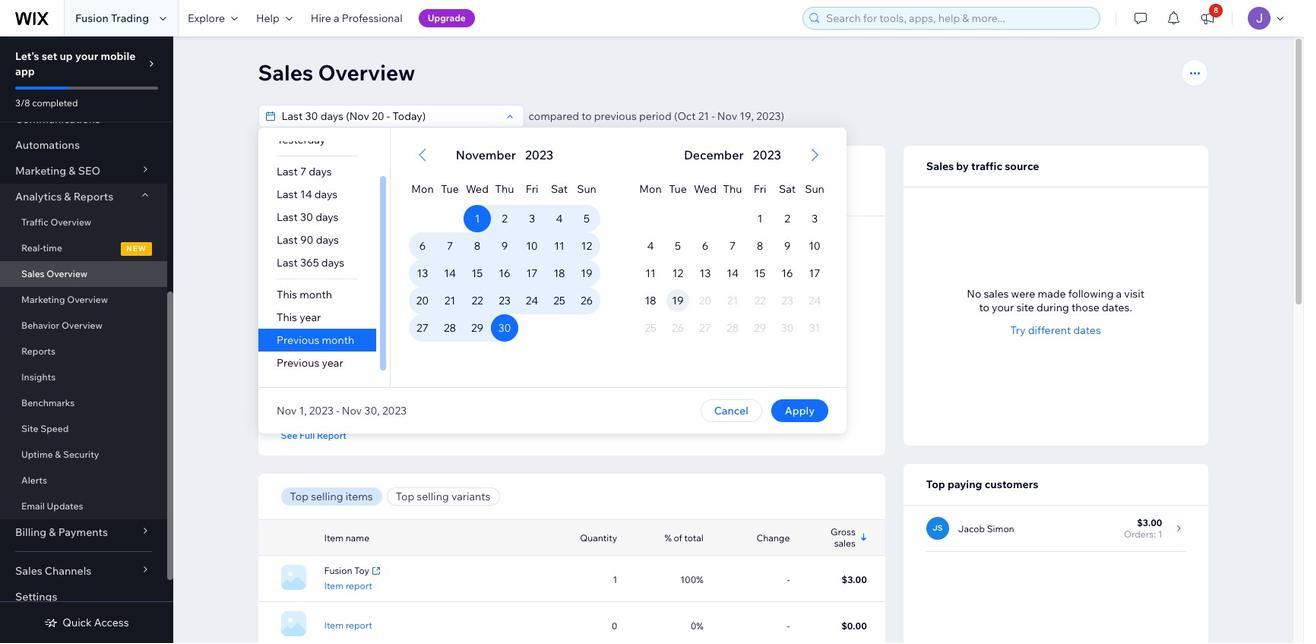 Task type: locate. For each thing, give the bounding box(es) containing it.
1 horizontal spatial mon
[[639, 182, 661, 196]]

year down the previous month on the bottom left of page
[[321, 356, 343, 370]]

marketing up analytics
[[15, 164, 66, 178]]

sales inside gross sales
[[834, 538, 856, 549]]

0 vertical spatial item report
[[324, 581, 372, 592]]

sales overview down hire
[[258, 59, 415, 86]]

1 mon tue wed thu from the left
[[411, 182, 514, 196]]

11
[[554, 239, 564, 253], [645, 267, 655, 280]]

1 thu from the left
[[495, 182, 514, 196]]

- up report
[[336, 404, 339, 418]]

made
[[1038, 287, 1066, 301]]

site speed link
[[0, 416, 167, 442]]

1 row group from the left
[[390, 205, 618, 388]]

1 horizontal spatial 5
[[674, 239, 681, 253]]

marketing up 'behavior'
[[21, 294, 65, 306]]

1 vertical spatial 4
[[647, 239, 654, 253]]

30 up the 90
[[300, 211, 313, 224]]

a left visit
[[1116, 287, 1122, 301]]

1 9 from the left
[[501, 239, 507, 253]]

0 vertical spatial 21
[[698, 109, 709, 123]]

marketing inside popup button
[[15, 164, 66, 178]]

selling
[[311, 490, 343, 504], [417, 490, 449, 504]]

2 item report from the top
[[324, 620, 372, 632]]

year for this year
[[299, 311, 321, 325]]

reports down seo
[[73, 190, 113, 204]]

1 alert from the left
[[451, 146, 558, 164]]

0 horizontal spatial 21
[[444, 294, 455, 308]]

2 selling from the left
[[417, 490, 449, 504]]

set
[[42, 49, 57, 63]]

2 fri from the left
[[753, 182, 766, 196]]

0 vertical spatial 19
[[581, 267, 592, 280]]

last
[[276, 165, 297, 179], [276, 188, 297, 201], [276, 211, 297, 224], [276, 233, 297, 247], [276, 256, 297, 270]]

row
[[408, 169, 600, 205], [636, 169, 828, 205], [408, 205, 600, 233], [636, 205, 828, 233], [408, 233, 600, 260], [636, 233, 828, 260], [408, 260, 600, 287], [636, 260, 828, 287], [408, 287, 600, 315], [636, 287, 828, 315], [408, 315, 600, 342], [636, 315, 828, 342], [408, 342, 600, 369]]

0% down total sales
[[328, 184, 340, 194]]

2 tue from the left
[[669, 182, 686, 196]]

grid containing december
[[618, 128, 846, 388]]

2 for 10
[[501, 212, 507, 226]]

sales
[[308, 164, 333, 178], [984, 287, 1009, 301], [834, 538, 856, 549]]

14
[[300, 188, 312, 201], [444, 267, 455, 280], [726, 267, 738, 280]]

nov left 1,
[[276, 404, 296, 418]]

4 inside row
[[647, 239, 654, 253]]

0 horizontal spatial 15
[[471, 267, 482, 280]]

last 7 days
[[276, 165, 331, 179]]

month up previous year
[[321, 334, 354, 347]]

21 up 28
[[444, 294, 455, 308]]

0 horizontal spatial 14
[[300, 188, 312, 201]]

last 14 days
[[276, 188, 337, 201]]

days right the 90
[[315, 233, 339, 247]]

2023 right 30,
[[382, 404, 406, 418]]

3/8 completed
[[15, 97, 78, 109]]

overview inside 'link'
[[67, 294, 108, 306]]

1 horizontal spatial 30
[[498, 321, 511, 335]]

1 horizontal spatial 2
[[784, 212, 790, 226]]

1 vertical spatial previous
[[276, 356, 319, 370]]

thu down november
[[495, 182, 514, 196]]

behavior
[[21, 320, 59, 331]]

1 vertical spatial item report
[[324, 620, 372, 632]]

0 horizontal spatial nov
[[276, 404, 296, 418]]

1 vertical spatial $3.00
[[1137, 518, 1162, 529]]

row containing 13
[[408, 260, 600, 287]]

alert containing december
[[679, 146, 785, 164]]

mon for 4
[[639, 182, 661, 196]]

1 horizontal spatial selling
[[417, 490, 449, 504]]

uptime & security link
[[0, 442, 167, 468]]

selling for items
[[311, 490, 343, 504]]

sat down 2023)
[[779, 182, 795, 196]]

selling left items
[[311, 490, 343, 504]]

90
[[300, 233, 313, 247]]

1 previous from the top
[[276, 334, 319, 347]]

1 horizontal spatial 12
[[672, 267, 683, 280]]

0 vertical spatial this
[[276, 288, 297, 302]]

this
[[276, 288, 297, 302], [276, 311, 297, 325]]

0 vertical spatial 30
[[300, 211, 313, 224]]

1 last from the top
[[276, 165, 297, 179]]

2 3 from the left
[[811, 212, 817, 226]]

last down total
[[276, 188, 297, 201]]

item report for 2nd item report button from the bottom of the page
[[324, 581, 372, 592]]

0 horizontal spatial wed
[[466, 182, 488, 196]]

- down the change
[[787, 574, 790, 586]]

1 horizontal spatial fusion
[[324, 566, 352, 577]]

month
[[299, 288, 332, 302], [321, 334, 354, 347]]

1 horizontal spatial sales
[[834, 538, 856, 549]]

0 horizontal spatial 18
[[553, 267, 565, 280]]

1 vertical spatial fusion
[[324, 566, 352, 577]]

sat for 11
[[551, 182, 567, 196]]

overview down professional at the left
[[318, 59, 415, 86]]

24
[[525, 294, 538, 308]]

1 17 from the left
[[526, 267, 537, 280]]

1 horizontal spatial 6
[[702, 239, 708, 253]]

your right up
[[75, 49, 98, 63]]

0 horizontal spatial fusion
[[75, 11, 109, 25]]

last for last 365 days
[[276, 256, 297, 270]]

top left items
[[290, 490, 309, 504]]

sun
[[577, 182, 596, 196], [805, 182, 824, 196]]

1 vertical spatial 19
[[672, 294, 683, 308]]

0 vertical spatial reports
[[73, 190, 113, 204]]

0 horizontal spatial 9
[[501, 239, 507, 253]]

1 vertical spatial item report button
[[324, 619, 372, 633]]

2 sun from the left
[[805, 182, 824, 196]]

1 item report from the top
[[324, 581, 372, 592]]

0 vertical spatial 11
[[554, 239, 564, 253]]

1 horizontal spatial 18
[[644, 294, 656, 308]]

0 horizontal spatial 13
[[417, 267, 428, 280]]

period
[[639, 109, 672, 123]]

sales for total
[[308, 164, 333, 178]]

1 sun from the left
[[577, 182, 596, 196]]

0 vertical spatial year
[[299, 311, 321, 325]]

fri for 8
[[753, 182, 766, 196]]

1 vertical spatial 0%
[[691, 621, 704, 632]]

1 inside cell
[[474, 212, 479, 226]]

uptime & security
[[21, 449, 99, 461]]

2 vertical spatial sales
[[834, 538, 856, 549]]

2 horizontal spatial 8
[[1214, 5, 1218, 15]]

month for previous month
[[321, 334, 354, 347]]

thursday, november 30, 2023 cell
[[491, 315, 518, 342]]

nov left 19,
[[717, 109, 737, 123]]

0 horizontal spatial 7
[[300, 165, 306, 179]]

uptime
[[21, 449, 53, 461]]

0 horizontal spatial $3.00
[[281, 179, 318, 197]]

1 selling from the left
[[311, 490, 343, 504]]

2 thu from the left
[[723, 182, 742, 196]]

1 horizontal spatial 16
[[781, 267, 793, 280]]

thu down december
[[723, 182, 742, 196]]

3 item from the top
[[324, 620, 344, 632]]

1 horizontal spatial wed
[[693, 182, 716, 196]]

sat down compared
[[551, 182, 567, 196]]

2 row group from the left
[[618, 205, 846, 388]]

2 wed from the left
[[693, 182, 716, 196]]

seo
[[78, 164, 100, 178]]

site
[[21, 423, 38, 435]]

days up last 30 days on the top left
[[314, 188, 337, 201]]

2
[[501, 212, 507, 226], [784, 212, 790, 226]]

2023 down compared
[[525, 147, 553, 163]]

to left site
[[979, 301, 989, 315]]

mon tue wed thu up wednesday, november 1, 2023 cell
[[411, 182, 514, 196]]

sat for 9
[[779, 182, 795, 196]]

1 horizontal spatial 15
[[754, 267, 765, 280]]

1 grid from the left
[[390, 128, 618, 388]]

2 report from the top
[[346, 620, 372, 632]]

mon tue wed thu for 5
[[639, 182, 742, 196]]

2 6 from the left
[[702, 239, 708, 253]]

row containing 11
[[636, 260, 828, 287]]

0
[[612, 621, 617, 632]]

0 vertical spatial fusion
[[75, 11, 109, 25]]

let's set up your mobile app
[[15, 49, 136, 78]]

1 horizontal spatial your
[[992, 301, 1014, 315]]

tue down december
[[669, 182, 686, 196]]

fusion left trading
[[75, 11, 109, 25]]

grid
[[390, 128, 618, 388], [618, 128, 846, 388]]

this down this month
[[276, 311, 297, 325]]

0%
[[328, 184, 340, 194], [691, 621, 704, 632]]

0 vertical spatial 5
[[583, 212, 589, 226]]

30 right 29
[[498, 321, 511, 335]]

1 vertical spatial a
[[1116, 287, 1122, 301]]

2 sat from the left
[[779, 182, 795, 196]]

-
[[711, 109, 715, 123], [336, 404, 339, 418], [787, 574, 790, 586], [787, 621, 790, 632]]

overview
[[318, 59, 415, 86], [50, 217, 91, 228], [47, 268, 88, 280], [67, 294, 108, 306], [62, 320, 102, 331]]

top selling items
[[290, 490, 373, 504]]

thu
[[495, 182, 514, 196], [723, 182, 742, 196]]

&
[[69, 164, 76, 178], [64, 190, 71, 204], [55, 449, 61, 461], [49, 526, 56, 540]]

1 horizontal spatial top
[[396, 490, 414, 504]]

7 inside list box
[[300, 165, 306, 179]]

nov left 30,
[[341, 404, 361, 418]]

during
[[1037, 301, 1069, 315]]

0 vertical spatial month
[[299, 288, 332, 302]]

wed for 8
[[466, 182, 488, 196]]

december
[[684, 147, 743, 163]]

0 horizontal spatial 0%
[[328, 184, 340, 194]]

21 right (oct
[[698, 109, 709, 123]]

1 vertical spatial month
[[321, 334, 354, 347]]

alerts link
[[0, 468, 167, 494]]

2 vertical spatial $3.00
[[842, 574, 867, 586]]

behavior overview
[[21, 320, 102, 331]]

previous down the previous month on the bottom left of page
[[276, 356, 319, 370]]

1 vertical spatial report
[[346, 620, 372, 632]]

0 horizontal spatial 3
[[528, 212, 535, 226]]

- right (oct
[[711, 109, 715, 123]]

wed for 6
[[693, 182, 716, 196]]

site
[[1016, 301, 1034, 315]]

last for last 30 days
[[276, 211, 297, 224]]

1 tue from the left
[[441, 182, 458, 196]]

0% down 100% at the right bottom
[[691, 621, 704, 632]]

a right hire
[[334, 11, 339, 25]]

reports up insights
[[21, 346, 55, 357]]

overview for marketing overview 'link'
[[67, 294, 108, 306]]

& inside marketing & seo popup button
[[69, 164, 76, 178]]

30 inside cell
[[498, 321, 511, 335]]

sales right the change
[[834, 538, 856, 549]]

1 2 from the left
[[501, 212, 507, 226]]

fusion trading
[[75, 11, 149, 25]]

1 horizontal spatial 17
[[809, 267, 820, 280]]

2 2 from the left
[[784, 212, 790, 226]]

row group for grid containing december
[[618, 205, 846, 388]]

2 previous from the top
[[276, 356, 319, 370]]

1 horizontal spatial 13
[[699, 267, 711, 280]]

& inside billing & payments dropdown button
[[49, 526, 56, 540]]

0 vertical spatial a
[[334, 11, 339, 25]]

& inside uptime & security link
[[55, 449, 61, 461]]

1 6 from the left
[[419, 239, 425, 253]]

& for uptime
[[55, 449, 61, 461]]

list box
[[258, 128, 389, 375]]

last up last 14 days
[[276, 165, 297, 179]]

see
[[281, 430, 297, 441]]

month for this month
[[299, 288, 332, 302]]

5 last from the top
[[276, 256, 297, 270]]

1 horizontal spatial alert
[[679, 146, 785, 164]]

items
[[346, 490, 373, 504]]

0 vertical spatial item
[[324, 532, 344, 544]]

days up last 90 days
[[315, 211, 338, 224]]

quick
[[63, 616, 92, 630]]

1 vertical spatial sales
[[984, 287, 1009, 301]]

reports
[[73, 190, 113, 204], [21, 346, 55, 357]]

overview up marketing overview
[[47, 268, 88, 280]]

1 wed from the left
[[466, 182, 488, 196]]

last left the 365
[[276, 256, 297, 270]]

customers
[[985, 478, 1038, 492]]

2 this from the top
[[276, 311, 297, 325]]

fusion for fusion toy
[[324, 566, 352, 577]]

2 10 from the left
[[808, 239, 820, 253]]

fri
[[525, 182, 538, 196], [753, 182, 766, 196]]

1 sat from the left
[[551, 182, 567, 196]]

top for top selling variants
[[396, 490, 414, 504]]

communications button
[[0, 106, 167, 132]]

overview down sales overview link
[[67, 294, 108, 306]]

days for last 30 days
[[315, 211, 338, 224]]

your left site
[[992, 301, 1014, 315]]

row containing 20
[[408, 287, 600, 315]]

selling left variants
[[417, 490, 449, 504]]

0 horizontal spatial mon tue wed thu
[[411, 182, 514, 196]]

wed down december
[[693, 182, 716, 196]]

- left the $0.00
[[787, 621, 790, 632]]

item
[[324, 532, 344, 544], [324, 581, 344, 592], [324, 620, 344, 632]]

20
[[416, 294, 428, 308]]

alert down 19,
[[679, 146, 785, 164]]

0 horizontal spatial 11
[[554, 239, 564, 253]]

1 inside $3.00 orders: 1
[[1158, 529, 1162, 540]]

0 vertical spatial 4
[[556, 212, 562, 226]]

a inside no sales were made following a visit to your site during those dates.
[[1116, 287, 1122, 301]]

full
[[299, 430, 315, 441]]

30
[[300, 211, 313, 224], [498, 321, 511, 335]]

2 alert from the left
[[679, 146, 785, 164]]

& inside analytics & reports dropdown button
[[64, 190, 71, 204]]

help button
[[247, 0, 302, 36]]

row group for grid containing november
[[390, 205, 618, 388]]

report for 1st item report button from the bottom of the page
[[346, 620, 372, 632]]

settings link
[[0, 584, 167, 610]]

0 vertical spatial marketing
[[15, 164, 66, 178]]

tue for 7
[[441, 182, 458, 196]]

fusion for fusion trading
[[75, 11, 109, 25]]

row containing 27
[[408, 315, 600, 342]]

marketing & seo button
[[0, 158, 167, 184]]

1 10 from the left
[[526, 239, 538, 253]]

1 this from the top
[[276, 288, 297, 302]]

1 horizontal spatial year
[[321, 356, 343, 370]]

3 last from the top
[[276, 211, 297, 224]]

0 vertical spatial sales
[[308, 164, 333, 178]]

2023)
[[756, 109, 784, 123]]

try different dates
[[1010, 324, 1101, 337]]

help
[[256, 11, 280, 25]]

billing & payments button
[[0, 520, 167, 546]]

sales for gross
[[834, 538, 856, 549]]

previous down this year
[[276, 334, 319, 347]]

row containing 6
[[408, 233, 600, 260]]

row group
[[390, 205, 618, 388], [618, 205, 846, 388]]

(oct
[[674, 109, 696, 123]]

sales overview down time
[[21, 268, 88, 280]]

0 horizontal spatial selling
[[311, 490, 343, 504]]

2 15 from the left
[[754, 267, 765, 280]]

19
[[581, 267, 592, 280], [672, 294, 683, 308]]

2 mon from the left
[[639, 182, 661, 196]]

1 horizontal spatial thu
[[723, 182, 742, 196]]

wed up wednesday, november 1, 2023 cell
[[466, 182, 488, 196]]

to left 'previous' on the left of page
[[581, 109, 592, 123]]

completed
[[32, 97, 78, 109]]

1 vertical spatial 21
[[444, 294, 455, 308]]

7
[[300, 165, 306, 179], [446, 239, 453, 253], [729, 239, 735, 253]]

0 horizontal spatial mon
[[411, 182, 433, 196]]

0 horizontal spatial year
[[299, 311, 321, 325]]

sales right no
[[984, 287, 1009, 301]]

0 horizontal spatial sales overview
[[21, 268, 88, 280]]

0 horizontal spatial alert
[[451, 146, 558, 164]]

sales up last 14 days
[[308, 164, 333, 178]]

list box containing yesterday
[[258, 128, 389, 375]]

alert down compared
[[451, 146, 558, 164]]

tue down november
[[441, 182, 458, 196]]

top for top paying customers
[[926, 478, 945, 492]]

marketing inside 'link'
[[21, 294, 65, 306]]

sun for 12
[[577, 182, 596, 196]]

month up this year
[[299, 288, 332, 302]]

3
[[528, 212, 535, 226], [811, 212, 817, 226]]

2 item from the top
[[324, 581, 344, 592]]

marketing for marketing overview
[[21, 294, 65, 306]]

sales up "settings"
[[15, 565, 42, 578]]

fusion
[[75, 11, 109, 25], [324, 566, 352, 577]]

& left seo
[[69, 164, 76, 178]]

0 horizontal spatial thu
[[495, 182, 514, 196]]

last left the 90
[[276, 233, 297, 247]]

fusion left "toy"
[[324, 566, 352, 577]]

days up last 14 days
[[308, 165, 331, 179]]

19,
[[740, 109, 754, 123]]

2023 right 1,
[[309, 404, 333, 418]]

18 right 26
[[644, 294, 656, 308]]

last down last 14 days
[[276, 211, 297, 224]]

this up this year
[[276, 288, 297, 302]]

0 horizontal spatial fri
[[525, 182, 538, 196]]

try
[[1010, 324, 1026, 337]]

& right billing
[[49, 526, 56, 540]]

15
[[471, 267, 482, 280], [754, 267, 765, 280]]

30 inside list box
[[300, 211, 313, 224]]

top right items
[[396, 490, 414, 504]]

speed
[[40, 423, 69, 435]]

tue for 5
[[669, 182, 686, 196]]

None field
[[277, 106, 500, 127]]

year up the previous month on the bottom left of page
[[299, 311, 321, 325]]

1 13 from the left
[[417, 267, 428, 280]]

billing & payments
[[15, 526, 108, 540]]

row containing 4
[[636, 233, 828, 260]]

variants
[[451, 490, 491, 504]]

$3.00 inside $3.00 orders: 1
[[1137, 518, 1162, 529]]

quantity
[[580, 532, 617, 544]]

sales inside no sales were made following a visit to your site during those dates.
[[984, 287, 1009, 301]]

18
[[553, 267, 565, 280], [644, 294, 656, 308]]

2 horizontal spatial top
[[926, 478, 945, 492]]

top left paying
[[926, 478, 945, 492]]

grid containing november
[[390, 128, 618, 388]]

real-time
[[21, 242, 62, 254]]

1 horizontal spatial 9
[[784, 239, 790, 253]]

4 last from the top
[[276, 233, 297, 247]]

0 horizontal spatial tue
[[441, 182, 458, 196]]

18 up the 25 in the left top of the page
[[553, 267, 565, 280]]

row containing 18
[[636, 287, 828, 315]]

overview down analytics & reports
[[50, 217, 91, 228]]

overview down marketing overview 'link'
[[62, 320, 102, 331]]

2 last from the top
[[276, 188, 297, 201]]

0 horizontal spatial 16
[[498, 267, 510, 280]]

1 3 from the left
[[528, 212, 535, 226]]

0 horizontal spatial top
[[290, 490, 309, 504]]

1 fri from the left
[[525, 182, 538, 196]]

0 horizontal spatial 30
[[300, 211, 313, 224]]

2 mon tue wed thu from the left
[[639, 182, 742, 196]]

1 mon from the left
[[411, 182, 433, 196]]

& for marketing
[[69, 164, 76, 178]]

29
[[471, 321, 483, 335]]

automations
[[15, 138, 80, 152]]

365
[[300, 256, 319, 270]]

mon tue wed thu down december
[[639, 182, 742, 196]]

0 horizontal spatial sales
[[308, 164, 333, 178]]

no
[[967, 287, 981, 301]]

1 horizontal spatial sun
[[805, 182, 824, 196]]

& down "marketing & seo"
[[64, 190, 71, 204]]

1 report from the top
[[346, 581, 372, 592]]

alert
[[451, 146, 558, 164], [679, 146, 785, 164]]

17
[[526, 267, 537, 280], [809, 267, 820, 280]]

1 horizontal spatial mon tue wed thu
[[639, 182, 742, 196]]

0 vertical spatial previous
[[276, 334, 319, 347]]

previous year
[[276, 356, 343, 370]]

mobile
[[101, 49, 136, 63]]

& right uptime
[[55, 449, 61, 461]]

marketing & seo
[[15, 164, 100, 178]]

2 grid from the left
[[618, 128, 846, 388]]

your inside let's set up your mobile app
[[75, 49, 98, 63]]

benchmarks link
[[0, 391, 167, 416]]

0 horizontal spatial 8
[[474, 239, 480, 253]]

days right the 365
[[321, 256, 344, 270]]



Task type: describe. For each thing, give the bounding box(es) containing it.
0 horizontal spatial a
[[334, 11, 339, 25]]

analytics & reports
[[15, 190, 113, 204]]

communications
[[15, 112, 100, 126]]

email updates link
[[0, 494, 167, 520]]

insights link
[[0, 365, 167, 391]]

1 horizontal spatial nov
[[341, 404, 361, 418]]

5 inside row
[[674, 239, 681, 253]]

this for this year
[[276, 311, 297, 325]]

2 horizontal spatial nov
[[717, 109, 737, 123]]

Search for tools, apps, help & more... field
[[822, 8, 1095, 29]]

reports inside dropdown button
[[73, 190, 113, 204]]

let's
[[15, 49, 39, 63]]

25
[[553, 294, 565, 308]]

fri for 10
[[525, 182, 538, 196]]

1 16 from the left
[[498, 267, 510, 280]]

overview for traffic overview link
[[50, 217, 91, 228]]

previous month
[[276, 334, 354, 347]]

14 inside list box
[[300, 188, 312, 201]]

% of total
[[665, 532, 704, 544]]

your inside no sales were made following a visit to your site during those dates.
[[992, 301, 1014, 315]]

sales overview link
[[0, 261, 167, 287]]

total sales
[[281, 164, 333, 178]]

see full report
[[281, 430, 347, 441]]

selling for variants
[[417, 490, 449, 504]]

previous for previous year
[[276, 356, 319, 370]]

payments
[[58, 526, 108, 540]]

& for billing
[[49, 526, 56, 540]]

0 vertical spatial $3.00
[[281, 179, 318, 197]]

jacob simon
[[958, 523, 1014, 535]]

sales for no
[[984, 287, 1009, 301]]

sales channels button
[[0, 559, 167, 584]]

$0.00
[[841, 621, 867, 632]]

of
[[674, 532, 682, 544]]

alert containing november
[[451, 146, 558, 164]]

22
[[471, 294, 483, 308]]

traffic
[[21, 217, 48, 228]]

2 item report button from the top
[[324, 619, 372, 633]]

2 13 from the left
[[699, 267, 711, 280]]

updates
[[47, 501, 83, 512]]

billing
[[15, 526, 46, 540]]

21 inside row
[[444, 294, 455, 308]]

1 horizontal spatial $3.00
[[842, 574, 867, 586]]

2 9 from the left
[[784, 239, 790, 253]]

traffic overview
[[21, 217, 91, 228]]

0 vertical spatial 0%
[[328, 184, 340, 194]]

see full report button
[[281, 429, 347, 442]]

sales left the by
[[926, 160, 954, 173]]

up
[[60, 49, 73, 63]]

benchmarks
[[21, 397, 75, 409]]

overview for sales overview link
[[47, 268, 88, 280]]

paying
[[948, 478, 982, 492]]

sales inside dropdown button
[[15, 565, 42, 578]]

1 horizontal spatial 0%
[[691, 621, 704, 632]]

1 horizontal spatial 14
[[444, 267, 455, 280]]

sales channels
[[15, 565, 91, 578]]

2 horizontal spatial 7
[[729, 239, 735, 253]]

item name
[[324, 532, 369, 544]]

sales by traffic source
[[926, 160, 1039, 173]]

sales down real-
[[21, 268, 45, 280]]

thu for 7
[[723, 182, 742, 196]]

cancel button
[[700, 400, 762, 423]]

mon for 6
[[411, 182, 433, 196]]

0 horizontal spatial 19
[[581, 267, 592, 280]]

marketing for marketing & seo
[[15, 164, 66, 178]]

app
[[15, 65, 35, 78]]

settings
[[15, 590, 57, 604]]

site speed
[[21, 423, 69, 435]]

28
[[443, 321, 456, 335]]

upgrade
[[428, 12, 466, 24]]

item report for 1st item report button from the bottom of the page
[[324, 620, 372, 632]]

days for last 7 days
[[308, 165, 331, 179]]

1 horizontal spatial 7
[[446, 239, 453, 253]]

sidebar element
[[0, 0, 173, 644]]

orders:
[[1124, 529, 1156, 540]]

different
[[1028, 324, 1071, 337]]

sales down help button
[[258, 59, 313, 86]]

simon
[[987, 523, 1014, 535]]

top paying customers
[[926, 478, 1038, 492]]

marketing overview
[[21, 294, 108, 306]]

30,
[[364, 404, 379, 418]]

0 horizontal spatial 12
[[581, 239, 592, 253]]

1 horizontal spatial 8
[[756, 239, 763, 253]]

& for analytics
[[64, 190, 71, 204]]

hire a professional
[[311, 11, 403, 25]]

2 17 from the left
[[809, 267, 820, 280]]

last for last 7 days
[[276, 165, 297, 179]]

1 horizontal spatial 11
[[645, 267, 655, 280]]

27
[[416, 321, 428, 335]]

1 vertical spatial 18
[[644, 294, 656, 308]]

toy
[[354, 566, 369, 577]]

quick access button
[[44, 616, 129, 630]]

traffic overview link
[[0, 210, 167, 236]]

email
[[21, 501, 45, 512]]

0 vertical spatial 18
[[553, 267, 565, 280]]

2 horizontal spatial 14
[[726, 267, 738, 280]]

0 vertical spatial to
[[581, 109, 592, 123]]

sun for 10
[[805, 182, 824, 196]]

days for last 14 days
[[314, 188, 337, 201]]

november
[[455, 147, 516, 163]]

real-
[[21, 242, 43, 254]]

mon tue wed thu for 7
[[411, 182, 514, 196]]

report for 2nd item report button from the bottom of the page
[[346, 581, 372, 592]]

8 inside button
[[1214, 5, 1218, 15]]

were
[[1011, 287, 1035, 301]]

analytics & reports button
[[0, 184, 167, 210]]

sales overview inside the 'sidebar' element
[[21, 268, 88, 280]]

26
[[580, 294, 592, 308]]

year for previous year
[[321, 356, 343, 370]]

explore
[[188, 11, 225, 25]]

reports link
[[0, 339, 167, 365]]

days for last 365 days
[[321, 256, 344, 270]]

3 for 11
[[528, 212, 535, 226]]

cancel
[[714, 404, 748, 418]]

this for this month
[[276, 288, 297, 302]]

report
[[317, 430, 347, 441]]

1 15 from the left
[[471, 267, 482, 280]]

previous for previous month
[[276, 334, 319, 347]]

automations link
[[0, 132, 167, 158]]

2 16 from the left
[[781, 267, 793, 280]]

1 item from the top
[[324, 532, 344, 544]]

total
[[684, 532, 704, 544]]

following
[[1068, 287, 1114, 301]]

no sales were made following a visit to your site during those dates.
[[967, 287, 1145, 315]]

2 for 8
[[784, 212, 790, 226]]

%
[[665, 532, 672, 544]]

hire a professional link
[[302, 0, 412, 36]]

23
[[498, 294, 510, 308]]

1 horizontal spatial 19
[[672, 294, 683, 308]]

email updates
[[21, 501, 83, 512]]

by
[[956, 160, 969, 173]]

1 item report button from the top
[[324, 580, 372, 593]]

3 for 9
[[811, 212, 817, 226]]

wednesday, november 1, 2023 cell
[[463, 205, 491, 233]]

nov 1, 2023 - nov 30, 2023
[[276, 404, 406, 418]]

to inside no sales were made following a visit to your site during those dates.
[[979, 301, 989, 315]]

dates.
[[1102, 301, 1132, 315]]

compared to previous period (oct 21 - nov 19, 2023)
[[529, 109, 784, 123]]

0 vertical spatial sales overview
[[258, 59, 415, 86]]

apply button
[[771, 400, 828, 423]]

8 button
[[1191, 0, 1224, 36]]

those
[[1072, 301, 1100, 315]]

thu for 9
[[495, 182, 514, 196]]

0 horizontal spatial reports
[[21, 346, 55, 357]]

last for last 14 days
[[276, 188, 297, 201]]

overview for behavior overview link
[[62, 320, 102, 331]]

last 30 days
[[276, 211, 338, 224]]

0 horizontal spatial 4
[[556, 212, 562, 226]]

previous
[[594, 109, 637, 123]]

2023 down 2023)
[[752, 147, 781, 163]]

new
[[126, 244, 147, 254]]

jacob
[[958, 523, 985, 535]]

0 horizontal spatial 5
[[583, 212, 589, 226]]

last for last 90 days
[[276, 233, 297, 247]]

top for top selling items
[[290, 490, 309, 504]]

days for last 90 days
[[315, 233, 339, 247]]

this year
[[276, 311, 321, 325]]

trading
[[111, 11, 149, 25]]



Task type: vqa. For each thing, say whether or not it's contained in the screenshot.


